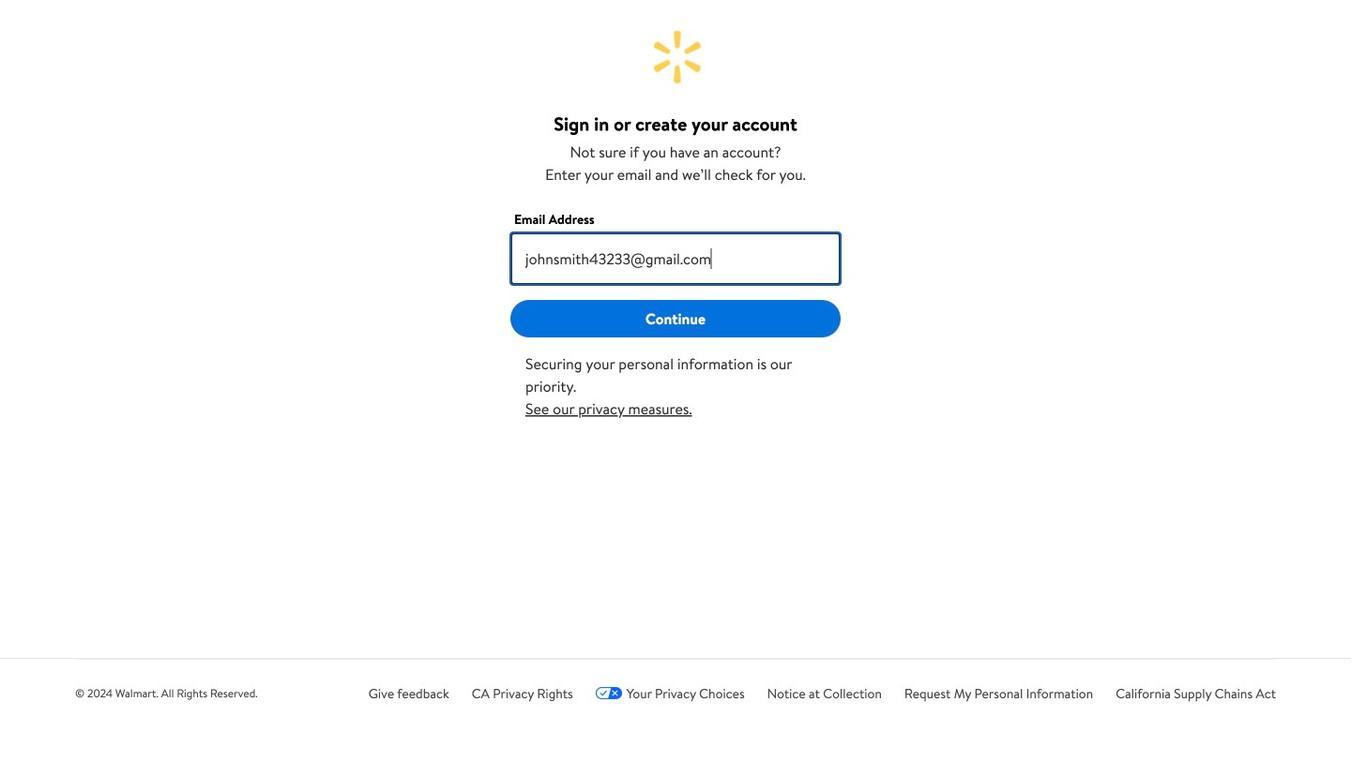 Task type: describe. For each thing, give the bounding box(es) containing it.
walmart logo with link to homepage. image
[[646, 26, 706, 87]]

Email Address email field
[[511, 233, 841, 285]]

privacy choices icon image
[[596, 687, 623, 701]]



Task type: vqa. For each thing, say whether or not it's contained in the screenshot.
Buy now button
no



